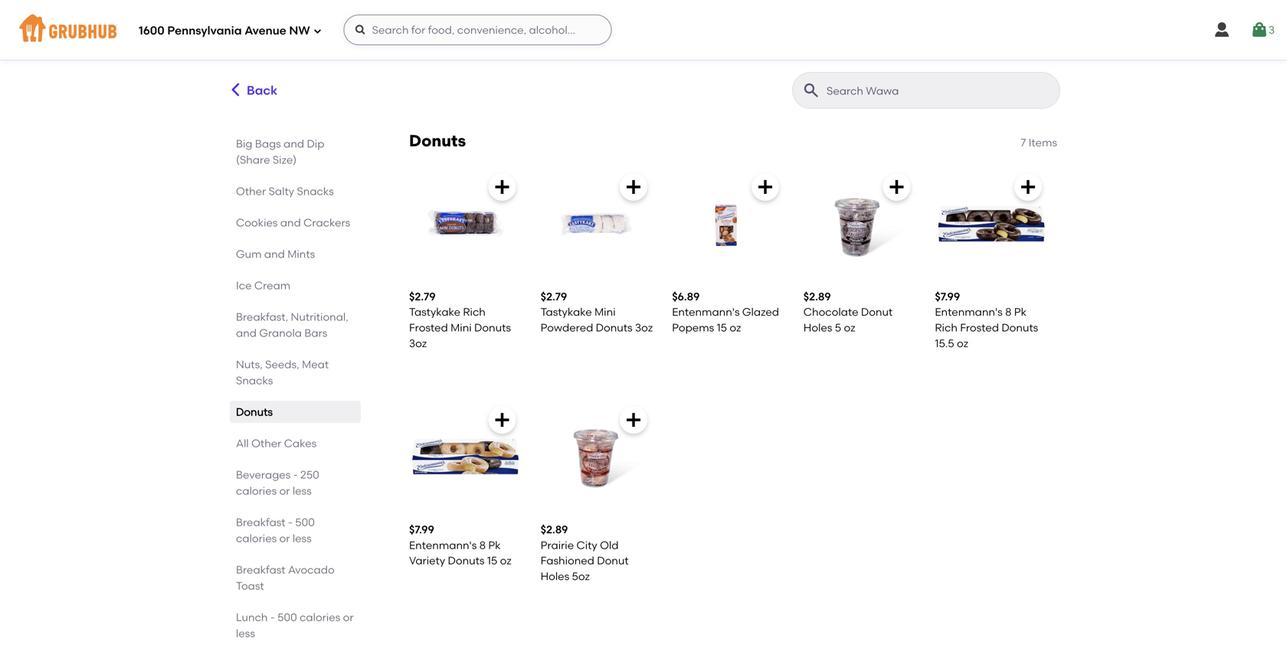 Task type: describe. For each thing, give the bounding box(es) containing it.
other salty snacks
[[236, 185, 334, 198]]

mini inside $2.79 tastykake rich frosted mini donuts 3oz
[[451, 321, 472, 334]]

and right the gum at the left top
[[264, 248, 285, 261]]

lunch - 500 calories or less
[[236, 611, 354, 640]]

svg image for $7.99 entenmann's 8 pk rich frosted donuts 15.5 oz
[[1020, 178, 1038, 196]]

15.5
[[936, 337, 955, 350]]

back button
[[227, 72, 278, 109]]

avenue
[[245, 24, 287, 38]]

or for breakfast - 500 calories or less
[[279, 532, 290, 545]]

donuts inside $2.79 tastykake mini powdered donuts 3oz
[[596, 321, 633, 334]]

glazed
[[743, 306, 780, 319]]

fashioned
[[541, 554, 595, 567]]

breakfast - 500 calories or less tab
[[236, 514, 355, 547]]

tastykake for powdered
[[541, 306, 592, 319]]

nutritional,
[[291, 310, 349, 324]]

- for beverages
[[293, 468, 298, 481]]

7
[[1021, 136, 1027, 149]]

prairie city old fashioned donut holes 5oz image
[[541, 400, 654, 513]]

$6.89 entenmann's glazed popems 15 oz
[[672, 290, 780, 334]]

less for breakfast - 500 calories or less
[[293, 532, 312, 545]]

0 vertical spatial snacks
[[297, 185, 334, 198]]

$7.99 entenmann's 8 pk rich frosted donuts 15.5 oz
[[936, 290, 1039, 350]]

variety
[[409, 554, 446, 567]]

$2.79 for $2.79 tastykake rich frosted mini donuts 3oz
[[409, 290, 436, 303]]

breakfast for breakfast - 500 calories or less
[[236, 516, 286, 529]]

donuts inside tab
[[236, 406, 273, 419]]

breakfast avocado toast
[[236, 563, 335, 593]]

gum and mints
[[236, 248, 315, 261]]

entenmann's 8 pk variety donuts 15 oz image
[[409, 400, 523, 513]]

back
[[247, 83, 278, 98]]

breakfast, nutritional, and granola bars tab
[[236, 309, 355, 341]]

500 for breakfast
[[295, 516, 315, 529]]

tastykake mini powdered donuts 3oz image
[[541, 167, 654, 280]]

3
[[1269, 23, 1276, 36]]

cream
[[254, 279, 291, 292]]

1600
[[139, 24, 165, 38]]

ice cream tab
[[236, 278, 355, 294]]

breakfast for breakfast avocado toast
[[236, 563, 286, 577]]

big
[[236, 137, 253, 150]]

15 inside $7.99 entenmann's 8 pk variety donuts 15 oz
[[487, 554, 498, 567]]

entenmann's for variety
[[409, 539, 477, 552]]

8 for donuts
[[1006, 306, 1012, 319]]

nuts, seeds, meat snacks tab
[[236, 356, 355, 389]]

cakes
[[284, 437, 317, 450]]

big bags and dip (share size)
[[236, 137, 325, 166]]

all other cakes tab
[[236, 435, 355, 452]]

big bags and dip (share size) tab
[[236, 136, 355, 168]]

cookies and crackers
[[236, 216, 351, 229]]

cookies and crackers tab
[[236, 215, 355, 231]]

frosted inside $2.79 tastykake rich frosted mini donuts 3oz
[[409, 321, 448, 334]]

svg image for $6.89 entenmann's glazed popems 15 oz
[[757, 178, 775, 196]]

1600 pennsylvania avenue nw
[[139, 24, 310, 38]]

calories for lunch - 500 calories or less
[[300, 611, 341, 624]]

3oz inside $2.79 tastykake rich frosted mini donuts 3oz
[[409, 337, 427, 350]]

avocado
[[288, 563, 335, 577]]

oz inside "$2.89 chocolate donut holes 5 oz"
[[844, 321, 856, 334]]

granola
[[259, 327, 302, 340]]

$2.79 for $2.79 tastykake mini powdered donuts 3oz
[[541, 290, 567, 303]]

$2.89 prairie city old fashioned donut holes 5oz
[[541, 523, 629, 583]]

mints
[[288, 248, 315, 261]]

nuts,
[[236, 358, 263, 371]]

nw
[[289, 24, 310, 38]]

beverages - 250 calories or less tab
[[236, 467, 355, 499]]

$2.89 for $2.89 chocolate donut holes 5 oz
[[804, 290, 831, 303]]

beverages
[[236, 468, 291, 481]]

calories for beverages - 250 calories or less
[[236, 485, 277, 498]]

and inside big bags and dip (share size)
[[284, 137, 304, 150]]

seeds,
[[265, 358, 300, 371]]

and inside breakfast, nutritional, and granola bars
[[236, 327, 257, 340]]

snacks inside nuts, seeds, meat snacks
[[236, 374, 273, 387]]

meat
[[302, 358, 329, 371]]

3oz inside $2.79 tastykake mini powdered donuts 3oz
[[636, 321, 653, 334]]

Search Wawa search field
[[826, 84, 1056, 98]]

breakfast avocado toast tab
[[236, 562, 355, 594]]

cookies
[[236, 216, 278, 229]]

holes inside "$2.89 chocolate donut holes 5 oz"
[[804, 321, 833, 334]]

or for beverages - 250 calories or less
[[279, 485, 290, 498]]

bars
[[305, 327, 328, 340]]

magnifying glass icon image
[[803, 81, 821, 100]]

500 for lunch
[[278, 611, 297, 624]]

(share
[[236, 153, 270, 166]]

old
[[600, 539, 619, 552]]

gum
[[236, 248, 262, 261]]

5
[[835, 321, 842, 334]]

all other cakes
[[236, 437, 317, 450]]

svg image for $2.79 tastykake mini powdered donuts 3oz
[[625, 178, 643, 196]]

svg image for $7.99 entenmann's 8 pk variety donuts 15 oz
[[493, 411, 512, 429]]

$7.99 for $7.99 entenmann's 8 pk rich frosted donuts 15.5 oz
[[936, 290, 961, 303]]

popems
[[672, 321, 715, 334]]

city
[[577, 539, 598, 552]]

donuts inside $2.79 tastykake rich frosted mini donuts 3oz
[[475, 321, 511, 334]]

entenmann's glazed popems 15 oz image
[[672, 167, 786, 280]]



Task type: vqa. For each thing, say whether or not it's contained in the screenshot.
I
no



Task type: locate. For each thing, give the bounding box(es) containing it.
other right all
[[252, 437, 282, 450]]

0 horizontal spatial 8
[[480, 539, 486, 552]]

$2.89 up prairie
[[541, 523, 568, 536]]

5oz
[[572, 570, 590, 583]]

- left 250
[[293, 468, 298, 481]]

8 inside $7.99 entenmann's 8 pk rich frosted donuts 15.5 oz
[[1006, 306, 1012, 319]]

donut down old
[[597, 554, 629, 567]]

breakfast - 500 calories or less
[[236, 516, 315, 545]]

breakfast up the toast
[[236, 563, 286, 577]]

2 frosted from the left
[[961, 321, 1000, 334]]

or inside breakfast - 500 calories or less
[[279, 532, 290, 545]]

or for lunch - 500 calories or less
[[343, 611, 354, 624]]

0 horizontal spatial pk
[[489, 539, 501, 552]]

250
[[301, 468, 320, 481]]

1 vertical spatial mini
[[451, 321, 472, 334]]

other
[[236, 185, 266, 198], [252, 437, 282, 450]]

$2.79 tastykake mini powdered donuts 3oz
[[541, 290, 653, 334]]

size)
[[273, 153, 297, 166]]

0 vertical spatial breakfast
[[236, 516, 286, 529]]

gum and mints tab
[[236, 246, 355, 262]]

0 vertical spatial $7.99
[[936, 290, 961, 303]]

15
[[717, 321, 728, 334], [487, 554, 498, 567]]

$2.79 inside $2.79 tastykake rich frosted mini donuts 3oz
[[409, 290, 436, 303]]

dip
[[307, 137, 325, 150]]

caret left icon image
[[228, 82, 244, 98]]

oz inside $7.99 entenmann's 8 pk variety donuts 15 oz
[[500, 554, 512, 567]]

0 horizontal spatial $2.79
[[409, 290, 436, 303]]

$2.89 for $2.89 prairie city old fashioned donut holes 5oz
[[541, 523, 568, 536]]

1 vertical spatial donut
[[597, 554, 629, 567]]

$7.99 up the variety
[[409, 523, 434, 536]]

holes inside $2.89 prairie city old fashioned donut holes 5oz
[[541, 570, 570, 583]]

$2.79 tastykake rich frosted mini donuts 3oz
[[409, 290, 511, 350]]

oz right popems
[[730, 321, 742, 334]]

entenmann's
[[672, 306, 740, 319], [936, 306, 1003, 319], [409, 539, 477, 552]]

calories inside lunch - 500 calories or less
[[300, 611, 341, 624]]

1 horizontal spatial donut
[[862, 306, 893, 319]]

0 horizontal spatial $7.99
[[409, 523, 434, 536]]

2 vertical spatial or
[[343, 611, 354, 624]]

calories for breakfast - 500 calories or less
[[236, 532, 277, 545]]

less inside lunch - 500 calories or less
[[236, 627, 255, 640]]

0 vertical spatial 500
[[295, 516, 315, 529]]

svg image
[[1213, 21, 1232, 39], [1251, 21, 1269, 39], [493, 178, 512, 196], [888, 178, 906, 196]]

1 horizontal spatial 15
[[717, 321, 728, 334]]

- inside lunch - 500 calories or less
[[270, 611, 275, 624]]

- inside beverages - 250 calories or less
[[293, 468, 298, 481]]

1 vertical spatial 15
[[487, 554, 498, 567]]

3 button
[[1251, 16, 1276, 44]]

0 vertical spatial pk
[[1015, 306, 1027, 319]]

pk for 15
[[489, 539, 501, 552]]

other left "salty"
[[236, 185, 266, 198]]

500 right lunch
[[278, 611, 297, 624]]

items
[[1029, 136, 1058, 149]]

8
[[1006, 306, 1012, 319], [480, 539, 486, 552]]

donuts inside $7.99 entenmann's 8 pk variety donuts 15 oz
[[448, 554, 485, 567]]

pennsylvania
[[167, 24, 242, 38]]

1 horizontal spatial holes
[[804, 321, 833, 334]]

$2.89 inside "$2.89 chocolate donut holes 5 oz"
[[804, 290, 831, 303]]

$2.89 up the chocolate at the right
[[804, 290, 831, 303]]

less down lunch
[[236, 627, 255, 640]]

3oz
[[636, 321, 653, 334], [409, 337, 427, 350]]

svg image inside 3 'button'
[[1251, 21, 1269, 39]]

15 inside $6.89 entenmann's glazed popems 15 oz
[[717, 321, 728, 334]]

0 horizontal spatial -
[[270, 611, 275, 624]]

1 horizontal spatial 3oz
[[636, 321, 653, 334]]

0 vertical spatial other
[[236, 185, 266, 198]]

breakfast, nutritional, and granola bars
[[236, 310, 349, 340]]

rich
[[463, 306, 486, 319], [936, 321, 958, 334]]

snacks down nuts,
[[236, 374, 273, 387]]

breakfast
[[236, 516, 286, 529], [236, 563, 286, 577]]

- inside breakfast - 500 calories or less
[[288, 516, 293, 529]]

snacks
[[297, 185, 334, 198], [236, 374, 273, 387]]

holes down the fashioned
[[541, 570, 570, 583]]

and down breakfast,
[[236, 327, 257, 340]]

0 vertical spatial 3oz
[[636, 321, 653, 334]]

1 horizontal spatial $7.99
[[936, 290, 961, 303]]

tastykake inside $2.79 tastykake mini powdered donuts 3oz
[[541, 306, 592, 319]]

bags
[[255, 137, 281, 150]]

entenmann's for 15
[[672, 306, 740, 319]]

oz inside $7.99 entenmann's 8 pk rich frosted donuts 15.5 oz
[[957, 337, 969, 350]]

1 vertical spatial snacks
[[236, 374, 273, 387]]

or
[[279, 485, 290, 498], [279, 532, 290, 545], [343, 611, 354, 624]]

donut inside "$2.89 chocolate donut holes 5 oz"
[[862, 306, 893, 319]]

breakfast,
[[236, 310, 288, 324]]

$6.89
[[672, 290, 700, 303]]

oz left the fashioned
[[500, 554, 512, 567]]

0 vertical spatial 8
[[1006, 306, 1012, 319]]

less inside beverages - 250 calories or less
[[293, 485, 312, 498]]

- for lunch
[[270, 611, 275, 624]]

1 vertical spatial calories
[[236, 532, 277, 545]]

main navigation navigation
[[0, 0, 1288, 60]]

2 $2.79 from the left
[[541, 290, 567, 303]]

0 vertical spatial 15
[[717, 321, 728, 334]]

0 vertical spatial $2.89
[[804, 290, 831, 303]]

other salty snacks tab
[[236, 183, 355, 199]]

1 horizontal spatial mini
[[595, 306, 616, 319]]

less down 250
[[293, 485, 312, 498]]

or down beverages
[[279, 485, 290, 498]]

svg image for $2.89 prairie city old fashioned donut holes 5oz
[[625, 411, 643, 429]]

ice
[[236, 279, 252, 292]]

1 vertical spatial other
[[252, 437, 282, 450]]

pk inside $7.99 entenmann's 8 pk rich frosted donuts 15.5 oz
[[1015, 306, 1027, 319]]

pk for donuts
[[1015, 306, 1027, 319]]

2 horizontal spatial entenmann's
[[936, 306, 1003, 319]]

8 for 15
[[480, 539, 486, 552]]

donuts
[[409, 131, 466, 151], [475, 321, 511, 334], [596, 321, 633, 334], [1002, 321, 1039, 334], [236, 406, 273, 419], [448, 554, 485, 567]]

1 horizontal spatial entenmann's
[[672, 306, 740, 319]]

calories up the toast
[[236, 532, 277, 545]]

entenmann's for rich
[[936, 306, 1003, 319]]

oz right 15.5 on the bottom of the page
[[957, 337, 969, 350]]

500 inside breakfast - 500 calories or less
[[295, 516, 315, 529]]

donuts tab
[[236, 404, 355, 420]]

powdered
[[541, 321, 594, 334]]

1 vertical spatial holes
[[541, 570, 570, 583]]

mini
[[595, 306, 616, 319], [451, 321, 472, 334]]

all
[[236, 437, 249, 450]]

$2.89
[[804, 290, 831, 303], [541, 523, 568, 536]]

1 vertical spatial less
[[293, 532, 312, 545]]

0 vertical spatial rich
[[463, 306, 486, 319]]

Search for food, convenience, alcohol... search field
[[344, 15, 612, 45]]

chocolate
[[804, 306, 859, 319]]

-
[[293, 468, 298, 481], [288, 516, 293, 529], [270, 611, 275, 624]]

0 horizontal spatial rich
[[463, 306, 486, 319]]

1 breakfast from the top
[[236, 516, 286, 529]]

$7.99 inside $7.99 entenmann's 8 pk rich frosted donuts 15.5 oz
[[936, 290, 961, 303]]

entenmann's inside $7.99 entenmann's 8 pk rich frosted donuts 15.5 oz
[[936, 306, 1003, 319]]

0 vertical spatial calories
[[236, 485, 277, 498]]

0 vertical spatial donut
[[862, 306, 893, 319]]

15 right the variety
[[487, 554, 498, 567]]

snacks up crackers at left top
[[297, 185, 334, 198]]

$2.89 chocolate donut holes 5 oz
[[804, 290, 893, 334]]

2 vertical spatial less
[[236, 627, 255, 640]]

- right lunch
[[270, 611, 275, 624]]

holes
[[804, 321, 833, 334], [541, 570, 570, 583]]

donut inside $2.89 prairie city old fashioned donut holes 5oz
[[597, 554, 629, 567]]

0 vertical spatial less
[[293, 485, 312, 498]]

donut right the chocolate at the right
[[862, 306, 893, 319]]

0 vertical spatial -
[[293, 468, 298, 481]]

500 down beverages - 250 calories or less tab
[[295, 516, 315, 529]]

oz
[[730, 321, 742, 334], [844, 321, 856, 334], [957, 337, 969, 350], [500, 554, 512, 567]]

2 vertical spatial -
[[270, 611, 275, 624]]

0 horizontal spatial 3oz
[[409, 337, 427, 350]]

1 horizontal spatial -
[[288, 516, 293, 529]]

breakfast down beverages - 250 calories or less
[[236, 516, 286, 529]]

calories inside beverages - 250 calories or less
[[236, 485, 277, 498]]

$7.99 for $7.99 entenmann's 8 pk variety donuts 15 oz
[[409, 523, 434, 536]]

oz right 5 on the right of page
[[844, 321, 856, 334]]

breakfast inside breakfast - 500 calories or less
[[236, 516, 286, 529]]

0 horizontal spatial mini
[[451, 321, 472, 334]]

$7.99 inside $7.99 entenmann's 8 pk variety donuts 15 oz
[[409, 523, 434, 536]]

1 vertical spatial or
[[279, 532, 290, 545]]

1 vertical spatial 500
[[278, 611, 297, 624]]

1 vertical spatial -
[[288, 516, 293, 529]]

8 inside $7.99 entenmann's 8 pk variety donuts 15 oz
[[480, 539, 486, 552]]

1 $2.79 from the left
[[409, 290, 436, 303]]

less for beverages - 250 calories or less
[[293, 485, 312, 498]]

salty
[[269, 185, 294, 198]]

$2.79 inside $2.79 tastykake mini powdered donuts 3oz
[[541, 290, 567, 303]]

0 horizontal spatial snacks
[[236, 374, 273, 387]]

or down breakfast avocado toast tab
[[343, 611, 354, 624]]

- down beverages - 250 calories or less tab
[[288, 516, 293, 529]]

2 tastykake from the left
[[541, 306, 592, 319]]

2 breakfast from the top
[[236, 563, 286, 577]]

$2.89 inside $2.89 prairie city old fashioned donut holes 5oz
[[541, 523, 568, 536]]

500 inside lunch - 500 calories or less
[[278, 611, 297, 624]]

calories down beverages
[[236, 485, 277, 498]]

beverages - 250 calories or less
[[236, 468, 320, 498]]

1 vertical spatial 3oz
[[409, 337, 427, 350]]

pk inside $7.99 entenmann's 8 pk variety donuts 15 oz
[[489, 539, 501, 552]]

donut
[[862, 306, 893, 319], [597, 554, 629, 567]]

1 vertical spatial $2.89
[[541, 523, 568, 536]]

or inside beverages - 250 calories or less
[[279, 485, 290, 498]]

rich inside $2.79 tastykake rich frosted mini donuts 3oz
[[463, 306, 486, 319]]

mini inside $2.79 tastykake mini powdered donuts 3oz
[[595, 306, 616, 319]]

rich inside $7.99 entenmann's 8 pk rich frosted donuts 15.5 oz
[[936, 321, 958, 334]]

entenmann's up popems
[[672, 306, 740, 319]]

1 horizontal spatial snacks
[[297, 185, 334, 198]]

breakfast inside breakfast avocado toast
[[236, 563, 286, 577]]

1 horizontal spatial rich
[[936, 321, 958, 334]]

and up size)
[[284, 137, 304, 150]]

2 vertical spatial calories
[[300, 611, 341, 624]]

toast
[[236, 580, 264, 593]]

1 horizontal spatial $2.89
[[804, 290, 831, 303]]

0 vertical spatial mini
[[595, 306, 616, 319]]

1 vertical spatial pk
[[489, 539, 501, 552]]

donuts inside $7.99 entenmann's 8 pk rich frosted donuts 15.5 oz
[[1002, 321, 1039, 334]]

0 horizontal spatial frosted
[[409, 321, 448, 334]]

nuts, seeds, meat snacks
[[236, 358, 329, 387]]

entenmann's up 15.5 on the bottom of the page
[[936, 306, 1003, 319]]

0 vertical spatial or
[[279, 485, 290, 498]]

frosted
[[409, 321, 448, 334], [961, 321, 1000, 334]]

less
[[293, 485, 312, 498], [293, 532, 312, 545], [236, 627, 255, 640]]

1 horizontal spatial tastykake
[[541, 306, 592, 319]]

calories
[[236, 485, 277, 498], [236, 532, 277, 545], [300, 611, 341, 624]]

entenmann's up the variety
[[409, 539, 477, 552]]

1 frosted from the left
[[409, 321, 448, 334]]

svg image
[[355, 24, 367, 36], [313, 26, 322, 36], [625, 178, 643, 196], [757, 178, 775, 196], [1020, 178, 1038, 196], [493, 411, 512, 429], [625, 411, 643, 429]]

prairie
[[541, 539, 574, 552]]

1 horizontal spatial pk
[[1015, 306, 1027, 319]]

and
[[284, 137, 304, 150], [280, 216, 301, 229], [264, 248, 285, 261], [236, 327, 257, 340]]

entenmann's inside $7.99 entenmann's 8 pk variety donuts 15 oz
[[409, 539, 477, 552]]

less up avocado
[[293, 532, 312, 545]]

7 items
[[1021, 136, 1058, 149]]

tastykake
[[409, 306, 461, 319], [541, 306, 592, 319]]

chocolate donut holes 5 oz image
[[804, 167, 917, 280]]

1 vertical spatial breakfast
[[236, 563, 286, 577]]

pk
[[1015, 306, 1027, 319], [489, 539, 501, 552]]

1 vertical spatial $7.99
[[409, 523, 434, 536]]

oz inside $6.89 entenmann's glazed popems 15 oz
[[730, 321, 742, 334]]

0 horizontal spatial donut
[[597, 554, 629, 567]]

frosted inside $7.99 entenmann's 8 pk rich frosted donuts 15.5 oz
[[961, 321, 1000, 334]]

0 horizontal spatial entenmann's
[[409, 539, 477, 552]]

1 horizontal spatial 8
[[1006, 306, 1012, 319]]

less for lunch - 500 calories or less
[[236, 627, 255, 640]]

lunch
[[236, 611, 268, 624]]

holes left 5 on the right of page
[[804, 321, 833, 334]]

1 vertical spatial rich
[[936, 321, 958, 334]]

and down other salty snacks tab on the left of the page
[[280, 216, 301, 229]]

15 right popems
[[717, 321, 728, 334]]

or inside lunch - 500 calories or less
[[343, 611, 354, 624]]

$7.99
[[936, 290, 961, 303], [409, 523, 434, 536]]

tastykake for frosted
[[409, 306, 461, 319]]

or up breakfast avocado toast
[[279, 532, 290, 545]]

0 horizontal spatial 15
[[487, 554, 498, 567]]

500
[[295, 516, 315, 529], [278, 611, 297, 624]]

1 horizontal spatial frosted
[[961, 321, 1000, 334]]

$2.79
[[409, 290, 436, 303], [541, 290, 567, 303]]

0 horizontal spatial holes
[[541, 570, 570, 583]]

tastykake inside $2.79 tastykake rich frosted mini donuts 3oz
[[409, 306, 461, 319]]

calories down breakfast avocado toast tab
[[300, 611, 341, 624]]

- for breakfast
[[288, 516, 293, 529]]

calories inside breakfast - 500 calories or less
[[236, 532, 277, 545]]

0 horizontal spatial $2.89
[[541, 523, 568, 536]]

ice cream
[[236, 279, 291, 292]]

1 tastykake from the left
[[409, 306, 461, 319]]

1 vertical spatial 8
[[480, 539, 486, 552]]

2 horizontal spatial -
[[293, 468, 298, 481]]

1 horizontal spatial $2.79
[[541, 290, 567, 303]]

entenmann's inside $6.89 entenmann's glazed popems 15 oz
[[672, 306, 740, 319]]

$7.99 entenmann's 8 pk variety donuts 15 oz
[[409, 523, 512, 567]]

0 horizontal spatial tastykake
[[409, 306, 461, 319]]

less inside breakfast - 500 calories or less
[[293, 532, 312, 545]]

lunch - 500 calories or less tab
[[236, 609, 355, 642]]

tastykake rich frosted mini donuts 3oz image
[[409, 167, 523, 280]]

$7.99 up 15.5 on the bottom of the page
[[936, 290, 961, 303]]

crackers
[[304, 216, 351, 229]]

entenmann's 8 pk rich frosted donuts 15.5 oz image
[[936, 167, 1049, 280]]

0 vertical spatial holes
[[804, 321, 833, 334]]



